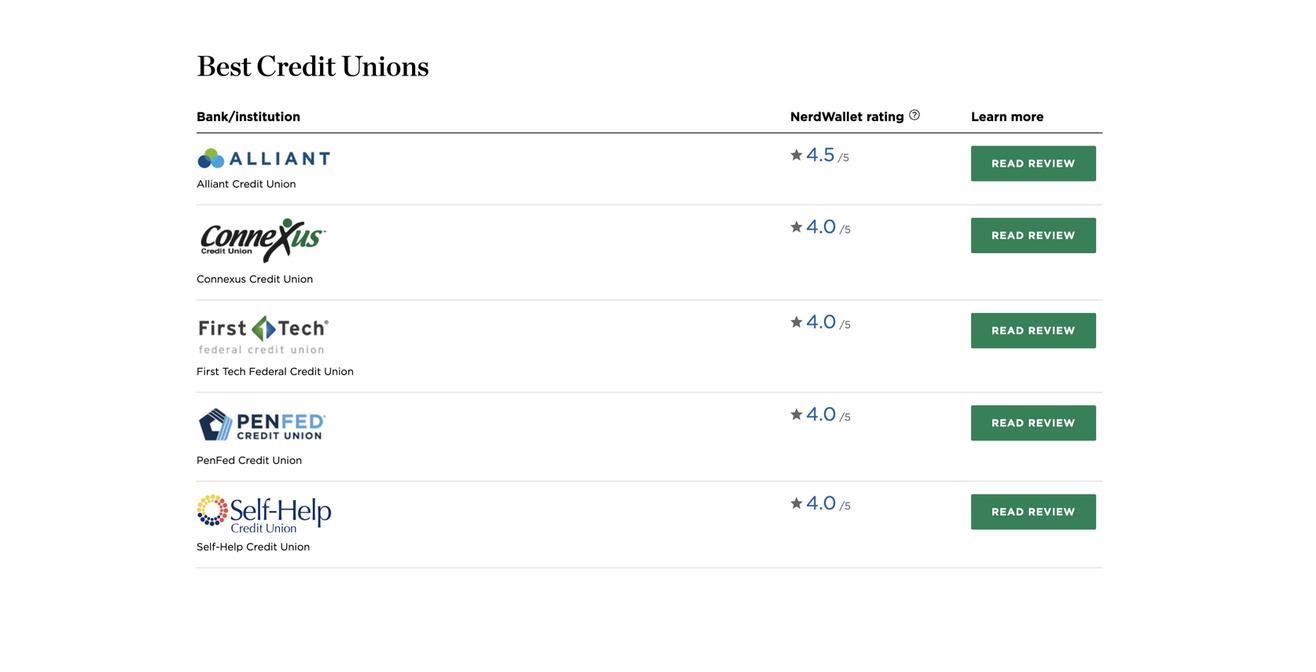 Task type: vqa. For each thing, say whether or not it's contained in the screenshot.


Task type: locate. For each thing, give the bounding box(es) containing it.
/5 for first tech federal credit union
[[840, 318, 851, 331]]

credit down alliant credit union image
[[232, 178, 263, 190]]

read
[[992, 157, 1025, 170], [992, 229, 1025, 241], [992, 324, 1025, 337], [992, 417, 1025, 429], [992, 506, 1025, 518]]

rated 4.0 out of 5 element
[[806, 211, 851, 246], [806, 307, 851, 341], [806, 399, 851, 434], [806, 488, 851, 523]]

union down alliant credit union image
[[266, 178, 296, 190]]

1 4.0 from the top
[[806, 215, 837, 238]]

4 4.0 /5 from the top
[[806, 492, 851, 515]]

2 4.0 /5 from the top
[[806, 310, 851, 333]]

bank/institution
[[197, 109, 300, 124]]

read review for alliant credit union
[[992, 157, 1076, 170]]

rated 4.0 out of 5 element for self-help credit union
[[806, 488, 851, 523]]

4.0 for penfed credit union
[[806, 403, 837, 426]]

3 4.0 /5 from the top
[[806, 403, 851, 426]]

1 rated 4.0 out of 5 element from the top
[[806, 211, 851, 246]]

2 read review from the top
[[992, 229, 1076, 241]]

credit down penfed credit union "image" on the left bottom
[[238, 454, 269, 467]]

read for alliant credit union
[[992, 157, 1025, 170]]

union down "self-help credit union" image
[[280, 541, 310, 553]]

penfed
[[197, 454, 235, 467]]

/5 for connexus credit union
[[840, 223, 851, 235]]

2 rated 4.0 out of 5 element from the top
[[806, 307, 851, 341]]

first tech federal credit union
[[197, 365, 354, 378]]

read for connexus credit union
[[992, 229, 1025, 241]]

5 read from the top
[[992, 506, 1025, 518]]

read review link
[[972, 146, 1097, 181], [972, 218, 1097, 253], [972, 313, 1097, 348], [972, 406, 1097, 441], [972, 495, 1097, 530]]

4.0 /5
[[806, 215, 851, 238], [806, 310, 851, 333], [806, 403, 851, 426], [806, 492, 851, 515]]

4 read review link from the top
[[972, 406, 1097, 441]]

unions
[[341, 49, 429, 83]]

rated 4.0 out of 5 element for penfed credit union
[[806, 399, 851, 434]]

first tech federal credit union image
[[197, 313, 331, 358]]

union down penfed credit union "image" on the left bottom
[[273, 454, 302, 467]]

credit for best
[[257, 49, 336, 83]]

credit
[[257, 49, 336, 83], [232, 178, 263, 190], [249, 273, 280, 285], [290, 365, 321, 378], [238, 454, 269, 467], [246, 541, 277, 553]]

2 read from the top
[[992, 229, 1025, 241]]

review for first tech federal credit union
[[1029, 324, 1076, 337]]

read for first tech federal credit union
[[992, 324, 1025, 337]]

review for alliant credit union
[[1029, 157, 1076, 170]]

/5 for penfed credit union
[[840, 411, 851, 423]]

1 read from the top
[[992, 157, 1025, 170]]

read review for connexus credit union
[[992, 229, 1076, 241]]

self-
[[197, 541, 220, 553]]

credit right help
[[246, 541, 277, 553]]

alliant credit union image
[[197, 146, 331, 170]]

read for self-help credit union
[[992, 506, 1025, 518]]

read review for self-help credit union
[[992, 506, 1076, 518]]

learn
[[972, 109, 1007, 124]]

/5 inside 4.5 /5
[[838, 151, 850, 164]]

1 4.0 /5 from the top
[[806, 215, 851, 238]]

1 review from the top
[[1029, 157, 1076, 170]]

5 read review from the top
[[992, 506, 1076, 518]]

4.5
[[806, 143, 835, 166]]

learn more
[[972, 109, 1044, 124]]

credit up bank/institution
[[257, 49, 336, 83]]

3 rated 4.0 out of 5 element from the top
[[806, 399, 851, 434]]

read review link for alliant credit union
[[972, 146, 1097, 181]]

2 review from the top
[[1029, 229, 1076, 241]]

2 4.0 from the top
[[806, 310, 837, 333]]

credit down connexus credit union image on the top of the page
[[249, 273, 280, 285]]

penfed credit union image
[[197, 406, 331, 447]]

1 read review link from the top
[[972, 146, 1097, 181]]

3 review from the top
[[1029, 324, 1076, 337]]

4.0
[[806, 215, 837, 238], [806, 310, 837, 333], [806, 403, 837, 426], [806, 492, 837, 515]]

4 review from the top
[[1029, 417, 1076, 429]]

rated 4.0 out of 5 element for connexus credit union
[[806, 211, 851, 246]]

read review link for connexus credit union
[[972, 218, 1097, 253]]

4 read from the top
[[992, 417, 1025, 429]]

4 read review from the top
[[992, 417, 1076, 429]]

3 4.0 from the top
[[806, 403, 837, 426]]

2 read review link from the top
[[972, 218, 1097, 253]]

read for penfed credit union
[[992, 417, 1025, 429]]

nerdwallet rating
[[791, 109, 905, 124]]

read review for penfed credit union
[[992, 417, 1076, 429]]

3 read review link from the top
[[972, 313, 1097, 348]]

review
[[1029, 157, 1076, 170], [1029, 229, 1076, 241], [1029, 324, 1076, 337], [1029, 417, 1076, 429], [1029, 506, 1076, 518]]

read review
[[992, 157, 1076, 170], [992, 229, 1076, 241], [992, 324, 1076, 337], [992, 417, 1076, 429], [992, 506, 1076, 518]]

3 read review from the top
[[992, 324, 1076, 337]]

union
[[266, 178, 296, 190], [284, 273, 313, 285], [324, 365, 354, 378], [273, 454, 302, 467], [280, 541, 310, 553]]

union down connexus credit union image on the top of the page
[[284, 273, 313, 285]]

union for alliant credit union
[[266, 178, 296, 190]]

1 read review from the top
[[992, 157, 1076, 170]]

/5 for alliant credit union
[[838, 151, 850, 164]]

4.0 /5 for first tech federal credit union
[[806, 310, 851, 333]]

tech
[[222, 365, 246, 378]]

/5
[[838, 151, 850, 164], [840, 223, 851, 235], [840, 318, 851, 331], [840, 411, 851, 423], [840, 500, 851, 512]]

5 review from the top
[[1029, 506, 1076, 518]]

4 rated 4.0 out of 5 element from the top
[[806, 488, 851, 523]]

3 read from the top
[[992, 324, 1025, 337]]

rated 4.5 out of 5 element
[[806, 140, 850, 174]]

4 4.0 from the top
[[806, 492, 837, 515]]

5 read review link from the top
[[972, 495, 1097, 530]]



Task type: describe. For each thing, give the bounding box(es) containing it.
union right federal on the bottom of page
[[324, 365, 354, 378]]

4.0 /5 for penfed credit union
[[806, 403, 851, 426]]

credit for penfed
[[238, 454, 269, 467]]

alliant
[[197, 178, 229, 190]]

rating
[[867, 109, 905, 124]]

first
[[197, 365, 219, 378]]

rated 4.0 out of 5 element for first tech federal credit union
[[806, 307, 851, 341]]

review for connexus credit union
[[1029, 229, 1076, 241]]

4.0 for connexus credit union
[[806, 215, 837, 238]]

best credit unions
[[197, 49, 429, 83]]

credit for alliant
[[232, 178, 263, 190]]

federal
[[249, 365, 287, 378]]

self-help credit union
[[197, 541, 310, 553]]

connexus credit union image
[[197, 218, 331, 265]]

union for connexus credit union
[[284, 273, 313, 285]]

help
[[220, 541, 243, 553]]

read review link for penfed credit union
[[972, 406, 1097, 441]]

connexus
[[197, 273, 246, 285]]

credit right federal on the bottom of page
[[290, 365, 321, 378]]

4.0 /5 for connexus credit union
[[806, 215, 851, 238]]

self-help credit union image
[[197, 495, 331, 533]]

connexus credit union
[[197, 273, 313, 285]]

review for self-help credit union
[[1029, 506, 1076, 518]]

credit for connexus
[[249, 273, 280, 285]]

/5 for self-help credit union
[[840, 500, 851, 512]]

how are nerdwallet's ratings determined? image
[[898, 99, 932, 134]]

4.5 /5
[[806, 143, 850, 166]]

read review for first tech federal credit union
[[992, 324, 1076, 337]]

nerdwallet
[[791, 109, 863, 124]]

best
[[197, 49, 251, 83]]

penfed credit union
[[197, 454, 302, 467]]

union for penfed credit union
[[273, 454, 302, 467]]

read review link for first tech federal credit union
[[972, 313, 1097, 348]]

4.0 /5 for self-help credit union
[[806, 492, 851, 515]]

4.0 for first tech federal credit union
[[806, 310, 837, 333]]

more
[[1011, 109, 1044, 124]]

4.0 for self-help credit union
[[806, 492, 837, 515]]

alliant credit union
[[197, 178, 296, 190]]

read review link for self-help credit union
[[972, 495, 1097, 530]]

review for penfed credit union
[[1029, 417, 1076, 429]]



